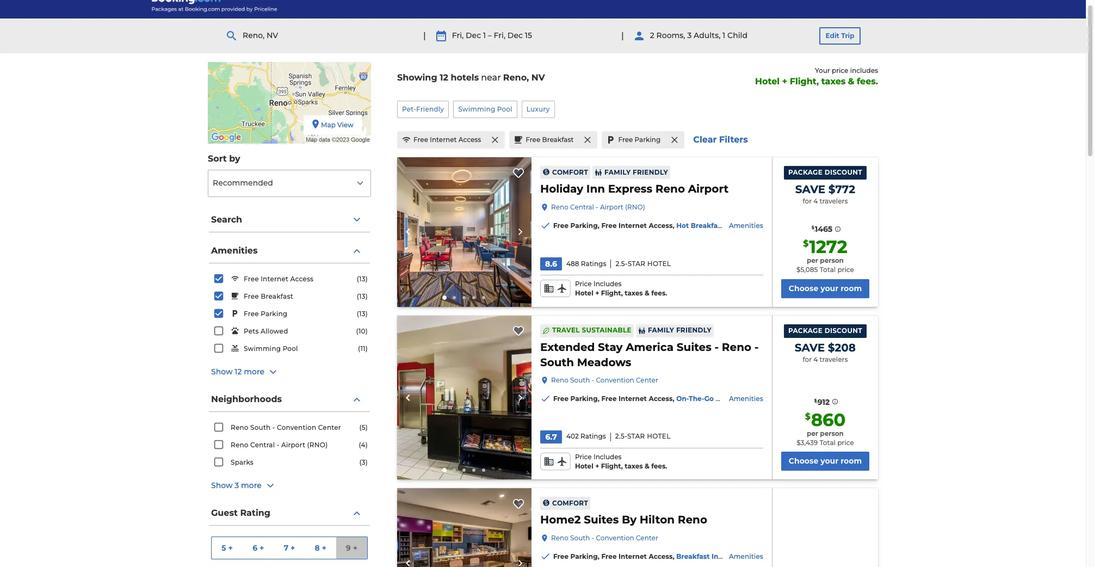 Task type: locate. For each thing, give the bounding box(es) containing it.
1 , from the top
[[673, 222, 675, 230]]

travelers down $208
[[820, 355, 848, 363]]

(rno)
[[625, 203, 645, 211], [307, 441, 328, 449]]

$ inside $ 1465
[[812, 225, 815, 230]]

per inside '$ 860 per person $3,439 total price'
[[807, 429, 819, 437]]

extended stay america suites - reno - south meadows
[[540, 341, 759, 369]]

save left $208
[[795, 341, 825, 354]]

free breakfast up pets allowed
[[244, 292, 293, 301]]

, down hilton at the right
[[673, 553, 675, 561]]

1 vertical spatial your
[[821, 456, 839, 466]]

go to image #3 image
[[463, 296, 466, 299], [463, 469, 466, 472]]

person down 1465 on the top right
[[820, 256, 844, 265]]

internet down pet-friendly
[[430, 136, 457, 144]]

family up 'express'
[[605, 168, 631, 176]]

price includes hotel + flight, taxes & fees. for 860
[[575, 453, 667, 470]]

1 vertical spatial airport
[[600, 203, 624, 211]]

0 horizontal spatial 3
[[235, 481, 239, 490]]

3 left the adults,
[[688, 31, 692, 40]]

2.5- for 860
[[615, 432, 628, 441]]

,
[[673, 222, 675, 230], [673, 394, 675, 403], [673, 553, 675, 561]]

1 | from the left
[[423, 30, 426, 41]]

1 vertical spatial go to image #4 image
[[473, 469, 476, 472]]

2 vertical spatial parking,
[[571, 553, 600, 561]]

photo carousel region
[[397, 157, 532, 307], [397, 316, 532, 480], [397, 488, 532, 567]]

0 vertical spatial go to image #2 image
[[453, 296, 456, 299]]

reno south - convention center down neighborhoods dropdown button
[[231, 423, 341, 432]]

reno central - airport (rno) up sparks
[[231, 441, 328, 449]]

2.5-star hotel for 860
[[615, 432, 671, 441]]

1 vertical spatial ratings
[[581, 432, 606, 441]]

reno south - convention center
[[551, 376, 658, 384], [231, 423, 341, 432], [551, 534, 658, 542]]

2 vertical spatial photo carousel region
[[397, 488, 532, 567]]

2 vertical spatial center
[[636, 534, 658, 542]]

clear filters button
[[689, 134, 753, 150]]

save $208
[[795, 341, 856, 354]]

0 horizontal spatial suites
[[584, 513, 619, 526]]

1 go to image #5 image from the top
[[482, 296, 486, 299]]

1 discount from the top
[[825, 168, 863, 176]]

price inside '$ 1272 per person $5,085 total price'
[[838, 266, 854, 274]]

1 horizontal spatial suites
[[677, 341, 712, 354]]

1 vertical spatial package discount
[[789, 326, 863, 335]]

more
[[244, 367, 265, 377], [241, 481, 262, 490]]

12 up neighborhoods
[[235, 367, 242, 377]]

show up guest on the left of the page
[[211, 481, 233, 490]]

package discount for 860
[[789, 326, 863, 335]]

free breakfast button
[[510, 131, 598, 149]]

center
[[636, 376, 658, 384], [318, 423, 341, 432], [636, 534, 658, 542]]

12 for showing
[[440, 73, 448, 83]]

1 vertical spatial travelers
[[820, 355, 848, 363]]

includes down 402 ratings
[[594, 453, 622, 461]]

3 down sparks
[[235, 481, 239, 490]]

reno, right near
[[503, 73, 529, 83]]

choose your room for 860
[[789, 456, 862, 466]]

for down save $772
[[803, 197, 812, 205]]

| left 2
[[622, 30, 624, 41]]

1 choose your room from the top
[[789, 283, 862, 293]]

package discount up save $772
[[789, 168, 863, 176]]

show
[[211, 367, 233, 377], [211, 481, 233, 490]]

convention down neighborhoods dropdown button
[[277, 423, 316, 432]]

ratings right 402
[[581, 432, 606, 441]]

2 | from the left
[[622, 30, 624, 41]]

1 package discount from the top
[[789, 168, 863, 176]]

1 includes from the top
[[594, 280, 622, 288]]

0 vertical spatial 2.5-
[[616, 259, 628, 268]]

internet
[[430, 136, 457, 144], [619, 222, 647, 230], [261, 275, 289, 283], [619, 394, 647, 403], [619, 553, 647, 561]]

travelers down $772
[[820, 197, 848, 205]]

488
[[567, 259, 579, 268]]

go to image #2 image
[[453, 296, 456, 299], [453, 469, 456, 472]]

2 go to image #1 image from the top
[[443, 468, 447, 473]]

2 includes from the top
[[594, 453, 622, 461]]

breakfast inside button
[[542, 136, 574, 144]]

1 horizontal spatial pool
[[497, 105, 513, 113]]

for
[[803, 197, 812, 205], [803, 355, 812, 363]]

$ for 912
[[814, 398, 817, 403]]

swimming
[[458, 105, 495, 113], [244, 345, 281, 353]]

flight, down 402 ratings
[[601, 462, 623, 470]]

2 parking, from the top
[[571, 394, 600, 403]]

central down inn
[[570, 203, 594, 211]]

reno inside the extended stay america suites - reno - south meadows
[[722, 341, 752, 354]]

1 for 4 travelers from the top
[[803, 197, 848, 205]]

friendly up extended stay america suites - reno - south meadows element
[[676, 326, 712, 334]]

2.5- for 1272
[[616, 259, 628, 268]]

recommended button
[[208, 170, 371, 197]]

convention
[[596, 376, 634, 384], [277, 423, 316, 432], [596, 534, 634, 542]]

access for home2
[[649, 553, 673, 561]]

1 vertical spatial suites
[[584, 513, 619, 526]]

fri, left – on the top left of page
[[452, 31, 464, 40]]

1 left – on the top left of page
[[483, 31, 486, 40]]

free parking up pets allowed
[[244, 310, 288, 318]]

(5)
[[359, 423, 368, 432]]

2 for from the top
[[803, 355, 812, 363]]

0 horizontal spatial fri,
[[452, 31, 464, 40]]

flight, for 860
[[601, 462, 623, 470]]

more inside show 3 more button
[[241, 481, 262, 490]]

per
[[807, 256, 819, 265], [807, 429, 819, 437]]

1 horizontal spatial dec
[[508, 31, 523, 40]]

2 show from the top
[[211, 481, 233, 490]]

friendly down showing
[[416, 105, 444, 113]]

, left hot
[[673, 222, 675, 230]]

12 left hotels
[[440, 73, 448, 83]]

402 ratings
[[567, 432, 606, 441]]

discount up $772
[[825, 168, 863, 176]]

center up free parking, free internet access , breakfast included at right bottom
[[636, 534, 658, 542]]

0 horizontal spatial 1
[[483, 31, 486, 40]]

internet down by
[[619, 553, 647, 561]]

internet for holiday
[[619, 222, 647, 230]]

airport down inn
[[600, 203, 624, 211]]

more down sparks
[[241, 481, 262, 490]]

0 vertical spatial package discount
[[789, 168, 863, 176]]

2 go to image #3 image from the top
[[463, 469, 466, 472]]

breakfast image
[[397, 157, 532, 307], [397, 316, 532, 480], [397, 488, 532, 567]]

choose your room for 1272
[[789, 283, 862, 293]]

0 vertical spatial choose
[[789, 283, 819, 293]]

860
[[811, 409, 846, 430]]

1 horizontal spatial family
[[648, 326, 674, 334]]

1 vertical spatial star
[[627, 432, 645, 441]]

free breakfast
[[526, 136, 574, 144], [244, 292, 293, 301]]

go to image #5 image
[[482, 296, 486, 299], [482, 469, 486, 472]]

convention for extended
[[596, 376, 634, 384]]

show inside "button"
[[211, 367, 233, 377]]

2 price from the top
[[575, 453, 592, 461]]

0 vertical spatial friendly
[[416, 105, 444, 113]]

reno south - convention center down the meadows
[[551, 376, 658, 384]]

center down the extended stay america suites - reno - south meadows
[[636, 376, 658, 384]]

0 vertical spatial package
[[789, 168, 823, 176]]

2.5-star hotel
[[616, 259, 671, 268], [615, 432, 671, 441]]

2 breakfast image from the top
[[397, 316, 532, 480]]

recommended
[[213, 178, 273, 188]]

star down free parking, free internet access , on-the-go breakfast included
[[627, 432, 645, 441]]

1 travelers from the top
[[820, 197, 848, 205]]

1 horizontal spatial |
[[622, 30, 624, 41]]

1 your from the top
[[821, 283, 839, 293]]

per inside '$ 1272 per person $5,085 total price'
[[807, 256, 819, 265]]

fri, dec 1 – fri, dec 15
[[452, 31, 532, 40]]

0 vertical spatial flight,
[[790, 76, 819, 86]]

0 vertical spatial your
[[821, 283, 839, 293]]

discount
[[825, 168, 863, 176], [825, 326, 863, 335]]

package
[[789, 168, 823, 176], [789, 326, 823, 335]]

2 vertical spatial price
[[838, 438, 854, 447]]

pet-friendly
[[402, 105, 444, 113]]

your
[[821, 283, 839, 293], [821, 456, 839, 466]]

(rno) left (4)
[[307, 441, 328, 449]]

2 go to image #4 image from the top
[[473, 469, 476, 472]]

for for 1272
[[803, 197, 812, 205]]

person down 912
[[820, 429, 844, 437]]

show inside button
[[211, 481, 233, 490]]

price inside '$ 860 per person $3,439 total price'
[[838, 438, 854, 447]]

$ left 860
[[805, 411, 811, 422]]

holiday inn express reno airport element
[[540, 181, 729, 197]]

2 your from the top
[[821, 456, 839, 466]]

price inside the "your price includes hotel + flight, taxes & fees."
[[832, 66, 849, 75]]

price down "1272"
[[838, 266, 854, 274]]

room
[[841, 283, 862, 293], [841, 456, 862, 466]]

0 vertical spatial price
[[575, 280, 592, 288]]

1 horizontal spatial (rno)
[[625, 203, 645, 211]]

1 go to image #4 image from the top
[[473, 296, 476, 299]]

free internet access down pet-friendly
[[414, 136, 481, 144]]

1 go to image #2 image from the top
[[453, 296, 456, 299]]

show up neighborhoods
[[211, 367, 233, 377]]

1 vertical spatial go to image #1 image
[[443, 468, 447, 473]]

1 breakfast image from the top
[[397, 157, 532, 307]]

room down '$ 860 per person $3,439 total price'
[[841, 456, 862, 466]]

free parking
[[618, 136, 661, 144], [244, 310, 288, 318]]

taxes up sustainable
[[625, 289, 643, 297]]

1 vertical spatial free internet access
[[244, 275, 314, 283]]

neighborhoods
[[211, 394, 282, 404]]

choose your room button for 1272
[[781, 279, 870, 298]]

family friendly
[[605, 168, 668, 176], [648, 326, 712, 334]]

edit trip button
[[820, 27, 861, 45]]

person inside '$ 860 per person $3,439 total price'
[[820, 429, 844, 437]]

$ 912
[[814, 397, 830, 407]]

2 vertical spatial fees.
[[652, 462, 667, 470]]

1 choose your room button from the top
[[781, 279, 870, 298]]

total right $3,439
[[820, 438, 836, 447]]

2 vertical spatial flight,
[[601, 462, 623, 470]]

0 vertical spatial more
[[244, 367, 265, 377]]

amenities for holiday inn express reno airport
[[729, 222, 763, 230]]

0 vertical spatial suites
[[677, 341, 712, 354]]

2 per from the top
[[807, 429, 819, 437]]

0 horizontal spatial 12
[[235, 367, 242, 377]]

2 travelers from the top
[[820, 355, 848, 363]]

$ left 912
[[814, 398, 817, 403]]

$
[[812, 225, 815, 230], [803, 238, 809, 249], [814, 398, 817, 403], [805, 411, 811, 422]]

parking, for 860
[[571, 394, 600, 403]]

2 (13) from the top
[[357, 292, 368, 300]]

2 1 from the left
[[723, 31, 726, 40]]

1 vertical spatial choose your room button
[[781, 452, 870, 471]]

choose your room down $5,085
[[789, 283, 862, 293]]

free breakfast down luxury
[[526, 136, 574, 144]]

center left (5)
[[318, 423, 341, 432]]

1 fri, from the left
[[452, 31, 464, 40]]

neighborhoods button
[[209, 388, 370, 412]]

your for 1272
[[821, 283, 839, 293]]

guest
[[211, 508, 238, 518]]

2.5- right 402 ratings
[[615, 432, 628, 441]]

south inside the extended stay america suites - reno - south meadows
[[540, 356, 574, 369]]

0 vertical spatial reno,
[[243, 31, 265, 40]]

price includes hotel + flight, taxes & fees. down 402 ratings
[[575, 453, 667, 470]]

free internet access
[[414, 136, 481, 144], [244, 275, 314, 283]]

swimming pool down allowed
[[244, 345, 298, 353]]

access for extended
[[649, 394, 673, 403]]

your down '$ 860 per person $3,439 total price'
[[821, 456, 839, 466]]

2 fri, from the left
[[494, 31, 506, 40]]

reno, nv
[[243, 31, 278, 40]]

1 room from the top
[[841, 283, 862, 293]]

0 horizontal spatial family
[[605, 168, 631, 176]]

dec left – on the top left of page
[[466, 31, 481, 40]]

airport up show 3 more button
[[281, 441, 305, 449]]

parking, down home2
[[571, 553, 600, 561]]

go to image #2 image for 1272
[[453, 296, 456, 299]]

| for fri, dec 1 – fri, dec 15
[[423, 30, 426, 41]]

reno, down booking.com packages image
[[243, 31, 265, 40]]

1 vertical spatial 2.5-
[[615, 432, 628, 441]]

0 horizontal spatial free parking
[[244, 310, 288, 318]]

$ inside "$ 912"
[[814, 398, 817, 403]]

1 package from the top
[[789, 168, 823, 176]]

person inside '$ 1272 per person $5,085 total price'
[[820, 256, 844, 265]]

price for 860
[[575, 453, 592, 461]]

south down the meadows
[[570, 376, 590, 384]]

show for amenities
[[211, 367, 233, 377]]

parking up the holiday inn express reno airport
[[635, 136, 661, 144]]

go to image #1 image
[[443, 295, 447, 300], [443, 468, 447, 473]]

912
[[818, 397, 830, 407]]

breakfast
[[542, 136, 574, 144], [691, 222, 724, 230], [261, 292, 293, 301], [716, 394, 749, 403], [677, 553, 710, 561]]

free
[[414, 136, 428, 144], [526, 136, 541, 144], [618, 136, 633, 144], [553, 222, 569, 230], [602, 222, 617, 230], [244, 275, 259, 283], [244, 292, 259, 301], [244, 310, 259, 318], [553, 394, 569, 403], [602, 394, 617, 403], [553, 553, 569, 561], [602, 553, 617, 561]]

1 total from the top
[[820, 266, 836, 274]]

showing 12 hotels near reno, nv
[[397, 73, 545, 83]]

2 go to image #2 image from the top
[[453, 469, 456, 472]]

more for neighborhoods
[[241, 481, 262, 490]]

reno,
[[243, 31, 265, 40], [503, 73, 529, 83]]

package for 860
[[789, 326, 823, 335]]

price down 402 ratings
[[575, 453, 592, 461]]

(13)
[[357, 275, 368, 283], [357, 292, 368, 300], [357, 310, 368, 318]]

choose your room button down $5,085
[[781, 279, 870, 298]]

parking, for 1272
[[571, 222, 600, 230]]

photo carousel region for 860
[[397, 316, 532, 480]]

family friendly for 860
[[648, 326, 712, 334]]

2 horizontal spatial friendly
[[676, 326, 712, 334]]

convention down the meadows
[[596, 376, 634, 384]]

hilton
[[640, 513, 675, 526]]

price for 1272
[[838, 266, 854, 274]]

save
[[796, 183, 826, 196], [795, 341, 825, 354]]

go to image #3 image for 860
[[463, 469, 466, 472]]

1 price from the top
[[575, 280, 592, 288]]

ratings right 488
[[581, 259, 607, 268]]

0 vertical spatial free breakfast
[[526, 136, 574, 144]]

per for 1272
[[807, 256, 819, 265]]

1 vertical spatial central
[[250, 441, 275, 449]]

convention down home2 suites by hilton reno
[[596, 534, 634, 542]]

1 horizontal spatial free parking
[[618, 136, 661, 144]]

| up showing
[[423, 30, 426, 41]]

choose your room button for 860
[[781, 452, 870, 471]]

3 photo carousel region from the top
[[397, 488, 532, 567]]

0 vertical spatial comfort
[[552, 168, 588, 176]]

travelers for 860
[[820, 355, 848, 363]]

1 vertical spatial show
[[211, 481, 233, 490]]

0 vertical spatial nv
[[267, 31, 278, 40]]

2 comfort from the top
[[552, 499, 588, 507]]

total for 1272
[[820, 266, 836, 274]]

for 4 travelers down save $208 on the right bottom
[[803, 355, 848, 363]]

choose your room button down $3,439
[[781, 452, 870, 471]]

0 horizontal spatial parking
[[261, 310, 288, 318]]

2 horizontal spatial airport
[[688, 182, 729, 195]]

show 3 more
[[211, 481, 262, 490]]

2 for 4 travelers from the top
[[803, 355, 848, 363]]

1 vertical spatial for
[[803, 355, 812, 363]]

(rno) down the holiday inn express reno airport
[[625, 203, 645, 211]]

2 person from the top
[[820, 429, 844, 437]]

1 go to image #3 image from the top
[[463, 296, 466, 299]]

2 vertical spatial convention
[[596, 534, 634, 542]]

0 vertical spatial parking,
[[571, 222, 600, 230]]

2 photo carousel region from the top
[[397, 316, 532, 480]]

total inside '$ 1272 per person $5,085 total price'
[[820, 266, 836, 274]]

swimming pool down near
[[458, 105, 513, 113]]

1 vertical spatial 4
[[814, 355, 818, 363]]

$ 1465
[[812, 224, 833, 234]]

0 vertical spatial reno south - convention center
[[551, 376, 658, 384]]

2 package discount from the top
[[789, 326, 863, 335]]

pool up show 12 more "button"
[[283, 345, 298, 353]]

1 horizontal spatial nv
[[532, 73, 545, 83]]

0 vertical spatial 12
[[440, 73, 448, 83]]

free inside button
[[618, 136, 633, 144]]

1 left "child"
[[723, 31, 726, 40]]

for down save $208 on the right bottom
[[803, 355, 812, 363]]

family for 1272
[[605, 168, 631, 176]]

edit trip
[[826, 32, 855, 40]]

travel sustainable
[[552, 326, 632, 334]]

swimming down showing 12 hotels near reno, nv
[[458, 105, 495, 113]]

+ inside 6 + button
[[260, 543, 264, 553]]

2 go to image #5 image from the top
[[482, 469, 486, 472]]

star for 1272
[[628, 259, 646, 268]]

2.5-star hotel down free parking, free internet access , hot breakfast included at top
[[616, 259, 671, 268]]

airport
[[688, 182, 729, 195], [600, 203, 624, 211], [281, 441, 305, 449]]

taxes inside the "your price includes hotel + flight, taxes & fees."
[[822, 76, 846, 86]]

2 dec from the left
[[508, 31, 523, 40]]

airport up hot
[[688, 182, 729, 195]]

free parking, free internet access , breakfast included
[[553, 553, 742, 561]]

2 room from the top
[[841, 456, 862, 466]]

0 vertical spatial go to image #1 image
[[443, 295, 447, 300]]

1 vertical spatial nv
[[532, 73, 545, 83]]

2 discount from the top
[[825, 326, 863, 335]]

1 ratings from the top
[[581, 259, 607, 268]]

access inside button
[[459, 136, 481, 144]]

choose down $3,439
[[789, 456, 819, 466]]

family friendly up the holiday inn express reno airport
[[605, 168, 668, 176]]

2 4 from the top
[[814, 355, 818, 363]]

1 comfort from the top
[[552, 168, 588, 176]]

free internet access inside button
[[414, 136, 481, 144]]

$ inside '$ 860 per person $3,439 total price'
[[805, 411, 811, 422]]

go to image #3 image for 1272
[[463, 296, 466, 299]]

flight, for 1272
[[601, 289, 623, 297]]

for 4 travelers down save $772
[[803, 197, 848, 205]]

flight,
[[790, 76, 819, 86], [601, 289, 623, 297], [601, 462, 623, 470]]

2 package from the top
[[789, 326, 823, 335]]

1 horizontal spatial friendly
[[633, 168, 668, 176]]

per up $5,085
[[807, 256, 819, 265]]

more inside show 12 more "button"
[[244, 367, 265, 377]]

travelers
[[820, 197, 848, 205], [820, 355, 848, 363]]

0 vertical spatial fees.
[[857, 76, 878, 86]]

holiday inn express reno airport
[[540, 182, 729, 195]]

amenities
[[729, 222, 763, 230], [211, 245, 258, 256], [729, 394, 763, 403], [729, 553, 763, 561]]

star down free parking, free internet access , hot breakfast included at top
[[628, 259, 646, 268]]

central up sparks
[[250, 441, 275, 449]]

suites right the america on the bottom of page
[[677, 341, 712, 354]]

3 inside button
[[235, 481, 239, 490]]

(13) for free breakfast
[[357, 292, 368, 300]]

total for 860
[[820, 438, 836, 447]]

center for extended
[[636, 376, 658, 384]]

0 vertical spatial person
[[820, 256, 844, 265]]

3 , from the top
[[673, 553, 675, 561]]

3 (13) from the top
[[357, 310, 368, 318]]

amenities inside dropdown button
[[211, 245, 258, 256]]

taxes up by
[[625, 462, 643, 470]]

1 (13) from the top
[[357, 275, 368, 283]]

internet for home2
[[619, 553, 647, 561]]

0 horizontal spatial dec
[[466, 31, 481, 40]]

map view
[[321, 121, 354, 129]]

1 per from the top
[[807, 256, 819, 265]]

your price includes hotel + flight, taxes & fees.
[[755, 66, 878, 86]]

0 vertical spatial (rno)
[[625, 203, 645, 211]]

| for 2 rooms, 3 adults, 1 child
[[622, 30, 624, 41]]

for for 860
[[803, 355, 812, 363]]

1 vertical spatial go to image #3 image
[[463, 469, 466, 472]]

1 photo carousel region from the top
[[397, 157, 532, 307]]

flight, up sustainable
[[601, 289, 623, 297]]

1 vertical spatial save
[[795, 341, 825, 354]]

1 person from the top
[[820, 256, 844, 265]]

total inside '$ 860 per person $3,439 total price'
[[820, 438, 836, 447]]

$208
[[828, 341, 856, 354]]

go to image #4 image
[[473, 296, 476, 299], [473, 469, 476, 472]]

fri, right – on the top left of page
[[494, 31, 506, 40]]

choose down $5,085
[[789, 283, 819, 293]]

breakfast image for 1272
[[397, 157, 532, 307]]

star for 860
[[627, 432, 645, 441]]

1
[[483, 31, 486, 40], [723, 31, 726, 40]]

hot
[[677, 222, 689, 230]]

(11)
[[358, 345, 368, 353]]

0 vertical spatial for 4 travelers
[[803, 197, 848, 205]]

choose your room down $3,439
[[789, 456, 862, 466]]

rating
[[240, 508, 271, 518]]

price includes hotel + flight, taxes & fees. down 488 ratings
[[575, 280, 667, 297]]

0 vertical spatial go to image #3 image
[[463, 296, 466, 299]]

1 price includes hotel + flight, taxes & fees. from the top
[[575, 280, 667, 297]]

4 for 1272
[[814, 197, 818, 205]]

discount up $208
[[825, 326, 863, 335]]

0 vertical spatial room
[[841, 283, 862, 293]]

2 price includes hotel + flight, taxes & fees. from the top
[[575, 453, 667, 470]]

12
[[440, 73, 448, 83], [235, 367, 242, 377]]

2 vertical spatial &
[[645, 462, 650, 470]]

package discount up save $208 on the right bottom
[[789, 326, 863, 335]]

2 choose your room button from the top
[[781, 452, 870, 471]]

1 vertical spatial included
[[751, 394, 782, 403]]

1 show from the top
[[211, 367, 233, 377]]

1 vertical spatial per
[[807, 429, 819, 437]]

0 vertical spatial family friendly
[[605, 168, 668, 176]]

dec left 15
[[508, 31, 523, 40]]

swimming pool
[[458, 105, 513, 113], [244, 345, 298, 353]]

0 vertical spatial free internet access
[[414, 136, 481, 144]]

1 horizontal spatial swimming
[[458, 105, 495, 113]]

2 ratings from the top
[[581, 432, 606, 441]]

$ 1272 per person $5,085 total price
[[797, 236, 854, 274]]

map
[[321, 121, 336, 129]]

2 choose your room from the top
[[789, 456, 862, 466]]

extended stay america suites - reno - south meadows element
[[540, 339, 763, 369]]

go to image #1 image for 1272
[[443, 295, 447, 300]]

(13) for free parking
[[357, 310, 368, 318]]

1 vertical spatial family friendly
[[648, 326, 712, 334]]

1 vertical spatial 2.5-star hotel
[[615, 432, 671, 441]]

fees. inside the "your price includes hotel + flight, taxes & fees."
[[857, 76, 878, 86]]

2 choose from the top
[[789, 456, 819, 466]]

amenities for extended stay america suites - reno - south meadows
[[729, 394, 763, 403]]

, for 860
[[673, 394, 675, 403]]

2 , from the top
[[673, 394, 675, 403]]

1 vertical spatial person
[[820, 429, 844, 437]]

-
[[596, 203, 598, 211], [715, 341, 719, 354], [755, 341, 759, 354], [592, 376, 594, 384], [273, 423, 275, 432], [277, 441, 279, 449], [592, 534, 594, 542]]

discount for 1272
[[825, 168, 863, 176]]

2 vertical spatial included
[[712, 553, 742, 561]]

taxes for 1272
[[625, 289, 643, 297]]

center for home2
[[636, 534, 658, 542]]

12 inside "button"
[[235, 367, 242, 377]]

1 go to image #1 image from the top
[[443, 295, 447, 300]]

parking, up 488 ratings
[[571, 222, 600, 230]]

0 vertical spatial (13)
[[357, 275, 368, 283]]

1 vertical spatial free parking
[[244, 310, 288, 318]]

1 horizontal spatial swimming pool
[[458, 105, 513, 113]]

2 vertical spatial ,
[[673, 553, 675, 561]]

+ inside 7 + button
[[291, 543, 295, 553]]

1 for from the top
[[803, 197, 812, 205]]

1 vertical spatial discount
[[825, 326, 863, 335]]

1 vertical spatial photo carousel region
[[397, 316, 532, 480]]

1 horizontal spatial 1
[[723, 31, 726, 40]]

0 vertical spatial go to image #4 image
[[473, 296, 476, 299]]

free parking up the holiday inn express reno airport
[[618, 136, 661, 144]]

2.5- right 488 ratings
[[616, 259, 628, 268]]

2 total from the top
[[820, 438, 836, 447]]

12 for show
[[235, 367, 242, 377]]

8.6
[[545, 259, 557, 269]]

suites inside the extended stay america suites - reno - south meadows
[[677, 341, 712, 354]]

south down extended
[[540, 356, 574, 369]]

pool left luxury
[[497, 105, 513, 113]]

package discount for 1272
[[789, 168, 863, 176]]

& inside the "your price includes hotel + flight, taxes & fees."
[[848, 76, 855, 86]]

package up save $772
[[789, 168, 823, 176]]

reno central - airport (rno)
[[551, 203, 645, 211], [231, 441, 328, 449]]

$ inside '$ 1272 per person $5,085 total price'
[[803, 238, 809, 249]]

1 parking, from the top
[[571, 222, 600, 230]]

7 +
[[284, 543, 295, 553]]

choose for 1272
[[789, 283, 819, 293]]

pool
[[497, 105, 513, 113], [283, 345, 298, 353]]

0 horizontal spatial |
[[423, 30, 426, 41]]

0 horizontal spatial swimming
[[244, 345, 281, 353]]

1 4 from the top
[[814, 197, 818, 205]]

0 horizontal spatial airport
[[281, 441, 305, 449]]

1 choose from the top
[[789, 283, 819, 293]]



Task type: vqa. For each thing, say whether or not it's contained in the screenshot.


Task type: describe. For each thing, give the bounding box(es) containing it.
2.5-star hotel for 1272
[[616, 259, 671, 268]]

holiday
[[540, 182, 584, 195]]

choose for 860
[[789, 456, 819, 466]]

your for 860
[[821, 456, 839, 466]]

stay
[[598, 341, 623, 354]]

per for 860
[[807, 429, 819, 437]]

price for 860
[[838, 438, 854, 447]]

& for 1272
[[645, 289, 650, 297]]

taxes for 860
[[625, 462, 643, 470]]

1 vertical spatial swimming
[[244, 345, 281, 353]]

on-
[[677, 394, 689, 403]]

travelers for 1272
[[820, 197, 848, 205]]

free parking button
[[602, 131, 685, 149]]

clear
[[694, 134, 717, 145]]

9 +
[[346, 543, 358, 553]]

price includes hotel + flight, taxes & fees. for 1272
[[575, 280, 667, 297]]

free parking, free internet access , on-the-go breakfast included
[[553, 394, 782, 403]]

$ for 860
[[805, 411, 811, 422]]

(3)
[[359, 458, 368, 466]]

includes
[[850, 66, 878, 75]]

view
[[337, 121, 354, 129]]

reno south - convention center for extended
[[551, 376, 658, 384]]

0 horizontal spatial nv
[[267, 31, 278, 40]]

free parking, free internet access , hot breakfast included
[[553, 222, 757, 230]]

booking.com packages image
[[151, 0, 278, 12]]

save for 1272
[[796, 183, 826, 196]]

show 12 more button
[[211, 366, 368, 379]]

$ for 1465
[[812, 225, 815, 230]]

by
[[229, 153, 240, 164]]

15
[[525, 31, 532, 40]]

1 vertical spatial (rno)
[[307, 441, 328, 449]]

your
[[815, 66, 830, 75]]

1 vertical spatial reno south - convention center
[[231, 423, 341, 432]]

friendly for 1272
[[633, 168, 668, 176]]

free breakfast inside button
[[526, 136, 574, 144]]

7
[[284, 543, 289, 553]]

south down neighborhoods
[[250, 423, 271, 432]]

photo carousel region for 1272
[[397, 157, 532, 307]]

ratings for 860
[[581, 432, 606, 441]]

rooms,
[[657, 31, 686, 40]]

$772
[[829, 183, 856, 196]]

, for 1272
[[673, 222, 675, 230]]

1 vertical spatial pool
[[283, 345, 298, 353]]

7 + button
[[274, 537, 305, 559]]

1 vertical spatial free breakfast
[[244, 292, 293, 301]]

6 +
[[253, 543, 264, 553]]

+ inside 8 + button
[[322, 543, 327, 553]]

america
[[626, 341, 674, 354]]

includes for 860
[[594, 453, 622, 461]]

show 3 more button
[[211, 479, 368, 493]]

0 vertical spatial included
[[726, 222, 757, 230]]

0 vertical spatial swimming
[[458, 105, 495, 113]]

sort by
[[208, 153, 240, 164]]

1 vertical spatial reno central - airport (rno)
[[231, 441, 328, 449]]

6 + button
[[243, 537, 274, 559]]

save for 860
[[795, 341, 825, 354]]

room for 860
[[841, 456, 862, 466]]

for 4 travelers for 860
[[803, 355, 848, 363]]

(13) for free internet access
[[357, 275, 368, 283]]

488 ratings
[[567, 259, 607, 268]]

6.7
[[546, 432, 557, 442]]

show 12 more
[[211, 367, 265, 377]]

room for 1272
[[841, 283, 862, 293]]

1 vertical spatial reno,
[[503, 73, 529, 83]]

go to image #1 image for 860
[[443, 468, 447, 473]]

allowed
[[261, 327, 288, 335]]

3 parking, from the top
[[571, 553, 600, 561]]

1 horizontal spatial central
[[570, 203, 594, 211]]

(4)
[[359, 441, 368, 449]]

6
[[253, 543, 257, 553]]

meadows
[[577, 356, 632, 369]]

$ for 1272
[[803, 238, 809, 249]]

by
[[622, 513, 637, 526]]

hotels
[[451, 73, 479, 83]]

go to image #4 image for 1272
[[473, 296, 476, 299]]

pets
[[244, 327, 259, 335]]

express
[[608, 182, 653, 195]]

person for 860
[[820, 429, 844, 437]]

comfort for holiday
[[552, 168, 588, 176]]

go to image #2 image for 860
[[453, 469, 456, 472]]

9
[[346, 543, 351, 553]]

luxury
[[527, 105, 550, 113]]

clear filters
[[694, 134, 748, 145]]

more for amenities
[[244, 367, 265, 377]]

1 vertical spatial swimming pool
[[244, 345, 298, 353]]

2
[[650, 31, 655, 40]]

go
[[705, 394, 714, 403]]

$ 860 per person $3,439 total price
[[797, 409, 854, 447]]

0 horizontal spatial central
[[250, 441, 275, 449]]

travel
[[552, 326, 580, 334]]

$5,085
[[797, 266, 818, 274]]

filters
[[719, 134, 748, 145]]

402
[[567, 432, 579, 441]]

go to image #4 image for 860
[[473, 469, 476, 472]]

search button
[[209, 208, 370, 232]]

1 vertical spatial convention
[[277, 423, 316, 432]]

fees. for 860
[[652, 462, 667, 470]]

0 vertical spatial 3
[[688, 31, 692, 40]]

convention for home2
[[596, 534, 634, 542]]

show for neighborhoods
[[211, 481, 233, 490]]

package for 1272
[[789, 168, 823, 176]]

& for 860
[[645, 462, 650, 470]]

1 vertical spatial center
[[318, 423, 341, 432]]

reno south - convention center for home2
[[551, 534, 658, 542]]

5 +
[[222, 543, 233, 553]]

free internet access button
[[397, 131, 505, 149]]

adults,
[[694, 31, 721, 40]]

access for holiday
[[649, 222, 673, 230]]

the-
[[689, 394, 705, 403]]

0 vertical spatial reno central - airport (rno)
[[551, 203, 645, 211]]

pet-
[[402, 105, 416, 113]]

trip
[[841, 32, 855, 40]]

(10)
[[356, 327, 368, 335]]

amenities button
[[209, 239, 370, 263]]

1272
[[810, 236, 848, 258]]

1 1 from the left
[[483, 31, 486, 40]]

parking inside button
[[635, 136, 661, 144]]

internet inside free internet access button
[[430, 136, 457, 144]]

sort
[[208, 153, 227, 164]]

home2 suites by hilton reno
[[540, 513, 708, 526]]

extended
[[540, 341, 595, 354]]

1 vertical spatial parking
[[261, 310, 288, 318]]

near
[[481, 73, 501, 83]]

price for 1272
[[575, 280, 592, 288]]

–
[[488, 31, 492, 40]]

includes for 1272
[[594, 280, 622, 288]]

breakfast image for 860
[[397, 316, 532, 480]]

comfort for home2
[[552, 499, 588, 507]]

8 +
[[315, 543, 327, 553]]

amenities for home2 suites by hilton reno
[[729, 553, 763, 561]]

discount for 860
[[825, 326, 863, 335]]

fees. for 1272
[[652, 289, 667, 297]]

free parking inside button
[[618, 136, 661, 144]]

for 4 travelers for 1272
[[803, 197, 848, 205]]

1 dec from the left
[[466, 31, 481, 40]]

search
[[211, 214, 242, 225]]

internet down amenities dropdown button
[[261, 275, 289, 283]]

0 vertical spatial airport
[[688, 182, 729, 195]]

south down home2
[[570, 534, 590, 542]]

guest rating button
[[209, 501, 370, 526]]

5
[[222, 543, 226, 553]]

friendly for 860
[[676, 326, 712, 334]]

3 breakfast image from the top
[[397, 488, 532, 567]]

showing
[[397, 73, 437, 83]]

$3,439
[[797, 438, 818, 447]]

family for 860
[[648, 326, 674, 334]]

+ inside 5 + button
[[228, 543, 233, 553]]

guest rating
[[211, 508, 271, 518]]

2 rooms, 3 adults, 1 child
[[650, 31, 748, 40]]

edit
[[826, 32, 840, 40]]

hotel inside the "your price includes hotel + flight, taxes & fees."
[[755, 76, 780, 86]]

person for 1272
[[820, 256, 844, 265]]

ratings for 1272
[[581, 259, 607, 268]]

4 for 860
[[814, 355, 818, 363]]

home2
[[540, 513, 581, 526]]

home2 suites by hilton reno element
[[540, 512, 708, 528]]

0 horizontal spatial reno,
[[243, 31, 265, 40]]

1 horizontal spatial airport
[[600, 203, 624, 211]]

1465
[[815, 224, 833, 234]]

internet for extended
[[619, 394, 647, 403]]

family friendly for 1272
[[605, 168, 668, 176]]

+ inside 9 + button
[[353, 543, 358, 553]]

+ inside the "your price includes hotel + flight, taxes & fees."
[[782, 76, 788, 86]]

8 + button
[[305, 537, 336, 559]]

save $772
[[796, 183, 856, 196]]

go to image #5 image for 1272
[[482, 296, 486, 299]]

flight, inside the "your price includes hotel + flight, taxes & fees."
[[790, 76, 819, 86]]



